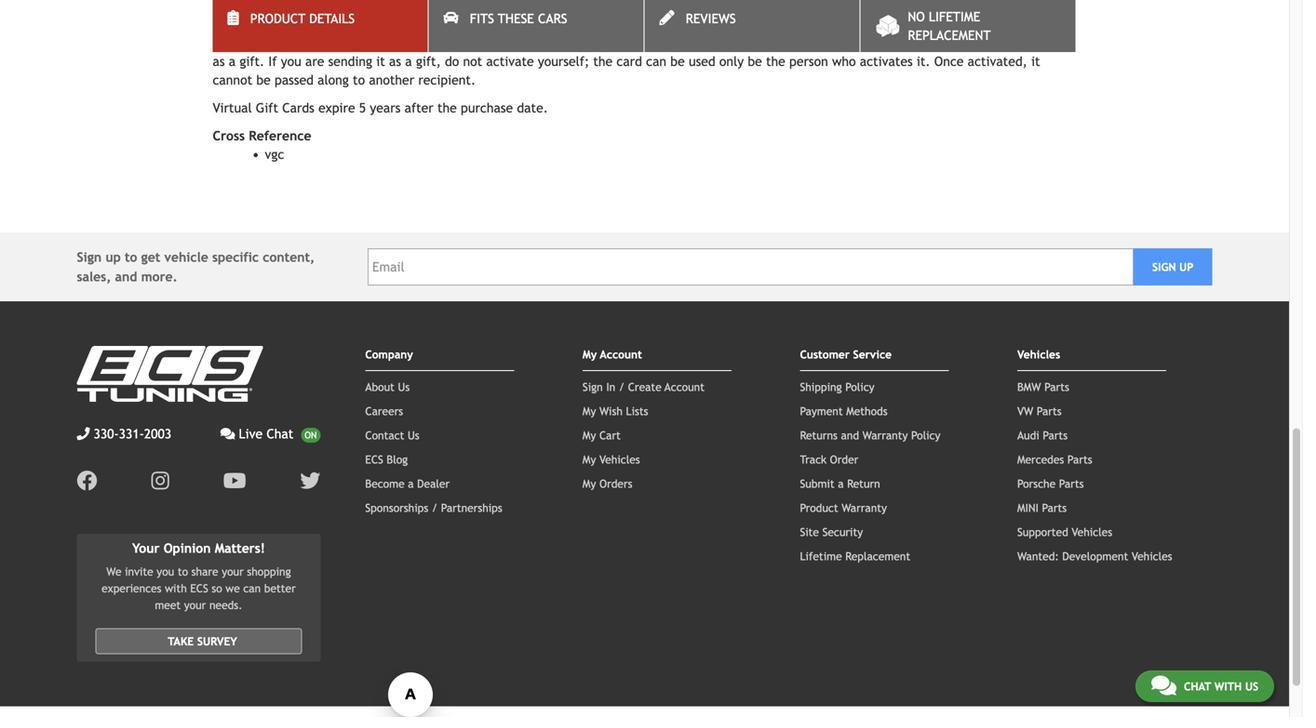 Task type: locate. For each thing, give the bounding box(es) containing it.
card down there,
[[617, 54, 642, 69]]

shipping policy link
[[800, 381, 875, 394]]

1 vertical spatial card
[[617, 54, 642, 69]]

my account
[[583, 348, 642, 361]]

0 vertical spatial with
[[165, 582, 187, 595]]

careers link
[[365, 405, 403, 418]]

about us link
[[365, 381, 410, 394]]

up inside sign up to get vehicle specific content, sales, and more.
[[106, 250, 121, 265]]

0 horizontal spatial your
[[184, 599, 206, 612]]

there,
[[607, 35, 644, 50]]

0 horizontal spatial and
[[115, 269, 137, 284]]

1 vertical spatial can
[[243, 582, 261, 595]]

1 vertical spatial us
[[408, 429, 419, 442]]

1 horizontal spatial up
[[1180, 261, 1194, 274]]

your right meet
[[184, 599, 206, 612]]

as down after
[[213, 54, 225, 69]]

more.
[[141, 269, 178, 284]]

0 vertical spatial policy
[[845, 381, 875, 394]]

vw
[[1017, 405, 1034, 418]]

1 vertical spatial product
[[800, 502, 838, 515]]

be down claim
[[671, 54, 685, 69]]

sign inside sign up to get vehicle specific content, sales, and more.
[[77, 250, 102, 265]]

opinion
[[164, 541, 211, 556]]

account right create
[[665, 381, 705, 394]]

and up the 'order'
[[841, 429, 859, 442]]

0 vertical spatial and
[[434, 35, 455, 50]]

1 horizontal spatial lifetime
[[929, 9, 980, 24]]

1 horizontal spatial account
[[665, 381, 705, 394]]

/ down dealer
[[432, 502, 438, 515]]

1 horizontal spatial and
[[434, 35, 455, 50]]

can right the we
[[243, 582, 261, 595]]

twitter logo image
[[300, 471, 321, 491]]

up inside button
[[1180, 261, 1194, 274]]

comments image left live
[[220, 428, 235, 441]]

0 horizontal spatial card
[[617, 54, 642, 69]]

and up do at the left top of page
[[434, 35, 455, 50]]

0 horizontal spatial up
[[106, 250, 121, 265]]

to left share
[[178, 566, 188, 579]]

to up sending
[[340, 35, 352, 50]]

product details link
[[213, 0, 428, 52]]

vehicles up wanted: development vehicles
[[1072, 526, 1113, 539]]

share
[[191, 566, 218, 579]]

2 horizontal spatial sign
[[1152, 261, 1176, 274]]

0 vertical spatial account
[[600, 348, 642, 361]]

1 horizontal spatial comments image
[[1151, 675, 1177, 697]]

send
[[941, 35, 968, 50]]

1 vertical spatial and
[[115, 269, 137, 284]]

0 horizontal spatial be
[[256, 72, 271, 87]]

be down the if
[[256, 72, 271, 87]]

parts down porsche parts link
[[1042, 502, 1067, 515]]

as
[[213, 54, 225, 69], [389, 54, 401, 69]]

virtual gift cards expire 5 years after the purchase date.
[[213, 100, 552, 115]]

for up account"
[[428, 7, 445, 22]]

bmw parts link
[[1017, 381, 1069, 394]]

lifetime replacement
[[800, 550, 911, 563]]

the left hard-
[[326, 7, 345, 22]]

0 horizontal spatial product
[[250, 11, 305, 26]]

0 vertical spatial ecs
[[365, 453, 383, 466]]

parts up porsche parts
[[1068, 453, 1093, 466]]

partnerships
[[441, 502, 502, 515]]

replacement down security
[[845, 550, 911, 563]]

to inside sign up to get vehicle specific content, sales, and more.
[[125, 250, 137, 265]]

take
[[168, 635, 194, 648]]

parts for mini parts
[[1042, 502, 1067, 515]]

to left get
[[125, 250, 137, 265]]

your right in
[[598, 7, 624, 22]]

1 my from the top
[[583, 348, 597, 361]]

1 horizontal spatial sign
[[583, 381, 603, 394]]

1 horizontal spatial your
[[222, 566, 244, 579]]

shopping
[[247, 566, 291, 579]]

vehicles
[[1017, 348, 1060, 361], [599, 453, 640, 466], [1072, 526, 1113, 539], [1132, 550, 1173, 563]]

1 vertical spatial policy
[[911, 429, 941, 442]]

activates
[[860, 54, 913, 69]]

parts right vw at the bottom right
[[1037, 405, 1062, 418]]

a left dealer
[[408, 477, 414, 490]]

4 my from the top
[[583, 453, 596, 466]]

not
[[463, 54, 482, 69]]

ecs
[[365, 453, 383, 466], [190, 582, 208, 595]]

can down claim
[[646, 54, 667, 69]]

policy
[[845, 381, 875, 394], [911, 429, 941, 442]]

/ right in
[[619, 381, 625, 394]]

you right the if
[[281, 54, 301, 69]]

product down submit in the right of the page
[[800, 502, 838, 515]]

site
[[800, 526, 819, 539]]

/
[[619, 381, 625, 394], [432, 502, 438, 515]]

0 horizontal spatial lifetime
[[800, 550, 842, 563]]

vw parts link
[[1017, 405, 1062, 418]]

perfect
[[234, 7, 277, 22]]

parts down the mercedes parts
[[1059, 477, 1084, 490]]

replacement up once
[[908, 28, 991, 43]]

it up another
[[376, 54, 385, 69]]

vehicles up bmw parts link
[[1017, 348, 1060, 361]]

1 vertical spatial your
[[222, 566, 244, 579]]

lifetime inside the "no lifetime replacement"
[[929, 9, 980, 24]]

my left the cart
[[583, 429, 596, 442]]

parts right bmw at right bottom
[[1045, 381, 1069, 394]]

0 horizontal spatial policy
[[845, 381, 875, 394]]

0 vertical spatial replacement
[[908, 28, 991, 43]]

sign in / create account link
[[583, 381, 705, 394]]

be down value
[[748, 54, 762, 69]]

1 horizontal spatial can
[[646, 54, 667, 69]]

1 horizontal spatial you
[[281, 54, 301, 69]]

o a perfect gift for the hard-to-shop-for automotive enthusiast in your life.
[[213, 7, 652, 22]]

lifetime replacement link
[[800, 550, 911, 563]]

1 vertical spatial lifetime
[[800, 550, 842, 563]]

comments image inside live chat link
[[220, 428, 235, 441]]

take survey button
[[95, 629, 302, 655]]

date.
[[517, 100, 548, 115]]

0 horizontal spatial chat
[[267, 427, 294, 442]]

0 vertical spatial comments image
[[220, 428, 235, 441]]

product details
[[250, 11, 355, 26]]

0 horizontal spatial sign
[[77, 250, 102, 265]]

once
[[934, 54, 964, 69]]

2 horizontal spatial it
[[1031, 54, 1040, 69]]

1 horizontal spatial as
[[389, 54, 401, 69]]

my up my wish lists
[[583, 348, 597, 361]]

1 vertical spatial account
[[665, 381, 705, 394]]

to down sending
[[353, 72, 365, 87]]

after purchase, login to "my account" and select "gift cards." from there, claim the card value for yourself, print a copy, or send it electronically as a gift. if you are sending it as a gift, do not activate yourself; the card can be used only be the person who activates it. once activated, it cannot be passed along to another recipient.
[[213, 35, 1064, 87]]

service
[[853, 348, 892, 361]]

payment methods link
[[800, 405, 888, 418]]

the down the from
[[593, 54, 613, 69]]

0 horizontal spatial you
[[157, 566, 174, 579]]

mini parts
[[1017, 502, 1067, 515]]

you right invite
[[157, 566, 174, 579]]

1 horizontal spatial for
[[428, 7, 445, 22]]

warranty down the methods
[[863, 429, 908, 442]]

wanted:
[[1017, 550, 1059, 563]]

in
[[583, 7, 594, 22]]

5 my from the top
[[583, 477, 596, 490]]

mercedes parts link
[[1017, 453, 1093, 466]]

sign
[[77, 250, 102, 265], [1152, 261, 1176, 274], [583, 381, 603, 394]]

ecs left the blog
[[365, 453, 383, 466]]

for
[[305, 7, 322, 22], [428, 7, 445, 22], [771, 35, 788, 50]]

a
[[223, 7, 230, 22]]

get
[[141, 250, 160, 265]]

sign up
[[1152, 261, 1194, 274]]

and right sales,
[[115, 269, 137, 284]]

2 my from the top
[[583, 405, 596, 418]]

product inside product details link
[[250, 11, 305, 26]]

1 horizontal spatial with
[[1215, 681, 1242, 694]]

2 horizontal spatial and
[[841, 429, 859, 442]]

0 vertical spatial can
[[646, 54, 667, 69]]

comments image inside chat with us link
[[1151, 675, 1177, 697]]

product
[[250, 11, 305, 26], [800, 502, 838, 515]]

1 vertical spatial with
[[1215, 681, 1242, 694]]

methods
[[846, 405, 888, 418]]

1 horizontal spatial card
[[707, 35, 732, 50]]

my vehicles
[[583, 453, 640, 466]]

0 vertical spatial /
[[619, 381, 625, 394]]

0 horizontal spatial it
[[376, 54, 385, 69]]

2 as from the left
[[389, 54, 401, 69]]

sign inside button
[[1152, 261, 1176, 274]]

lifetime down 'site security' link
[[800, 550, 842, 563]]

1 vertical spatial you
[[157, 566, 174, 579]]

contact
[[365, 429, 404, 442]]

0 vertical spatial you
[[281, 54, 301, 69]]

1 horizontal spatial chat
[[1184, 681, 1211, 694]]

my for my account
[[583, 348, 597, 361]]

comments image for chat
[[1151, 675, 1177, 697]]

1 vertical spatial warranty
[[842, 502, 887, 515]]

0 horizontal spatial can
[[243, 582, 261, 595]]

sign for sign up
[[1152, 261, 1176, 274]]

3 my from the top
[[583, 429, 596, 442]]

parts for bmw parts
[[1045, 381, 1069, 394]]

0 horizontal spatial for
[[305, 7, 322, 22]]

product up purchase,
[[250, 11, 305, 26]]

with inside chat with us link
[[1215, 681, 1242, 694]]

as up another
[[389, 54, 401, 69]]

print
[[848, 35, 876, 50]]

sponsorships / partnerships
[[365, 502, 502, 515]]

sign up button
[[1134, 248, 1213, 286]]

hard-
[[349, 7, 380, 22]]

chat with us
[[1184, 681, 1259, 694]]

and inside sign up to get vehicle specific content, sales, and more.
[[115, 269, 137, 284]]

comments image left chat with us
[[1151, 675, 1177, 697]]

parts for audi parts
[[1043, 429, 1068, 442]]

value
[[736, 35, 768, 50]]

another
[[369, 72, 414, 87]]

my left orders
[[583, 477, 596, 490]]

mercedes parts
[[1017, 453, 1093, 466]]

comments image
[[220, 428, 235, 441], [1151, 675, 1177, 697]]

product for product details
[[250, 11, 305, 26]]

bmw
[[1017, 381, 1041, 394]]

ecs left so
[[190, 582, 208, 595]]

0 vertical spatial product
[[250, 11, 305, 26]]

better
[[264, 582, 296, 595]]

track order
[[800, 453, 859, 466]]

you
[[281, 54, 301, 69], [157, 566, 174, 579]]

my orders link
[[583, 477, 633, 490]]

1 vertical spatial ecs
[[190, 582, 208, 595]]

2 horizontal spatial your
[[598, 7, 624, 22]]

cards
[[282, 100, 315, 115]]

0 vertical spatial card
[[707, 35, 732, 50]]

2 vertical spatial your
[[184, 599, 206, 612]]

shop-
[[397, 7, 428, 22]]

0 vertical spatial us
[[398, 381, 410, 394]]

o
[[213, 7, 220, 22]]

0 horizontal spatial with
[[165, 582, 187, 595]]

0 horizontal spatial as
[[213, 54, 225, 69]]

your up the we
[[222, 566, 244, 579]]

yourself;
[[538, 54, 589, 69]]

for right value
[[771, 35, 788, 50]]

orders
[[599, 477, 633, 490]]

warranty down return on the bottom of the page
[[842, 502, 887, 515]]

submit
[[800, 477, 835, 490]]

in
[[606, 381, 616, 394]]

can inside after purchase, login to "my account" and select "gift cards." from there, claim the card value for yourself, print a copy, or send it electronically as a gift. if you are sending it as a gift, do not activate yourself; the card can be used only be the person who activates it. once activated, it cannot be passed along to another recipient.
[[646, 54, 667, 69]]

0 horizontal spatial ecs
[[190, 582, 208, 595]]

it right send
[[972, 35, 981, 50]]

vw parts
[[1017, 405, 1062, 418]]

1 horizontal spatial be
[[671, 54, 685, 69]]

for right gift
[[305, 7, 322, 22]]

cross reference vgc
[[213, 128, 311, 162]]

2 horizontal spatial for
[[771, 35, 788, 50]]

sales,
[[77, 269, 111, 284]]

parts for vw parts
[[1037, 405, 1062, 418]]

lifetime up send
[[929, 9, 980, 24]]

my left wish
[[583, 405, 596, 418]]

expire
[[318, 100, 355, 115]]

from
[[574, 35, 604, 50]]

with inside we invite you to share your shopping experiences with ecs so we can better meet your needs.
[[165, 582, 187, 595]]

0 horizontal spatial comments image
[[220, 428, 235, 441]]

your
[[598, 7, 624, 22], [222, 566, 244, 579], [184, 599, 206, 612]]

who
[[832, 54, 856, 69]]

1 vertical spatial /
[[432, 502, 438, 515]]

card up only
[[707, 35, 732, 50]]

matters!
[[215, 541, 265, 556]]

facebook logo image
[[77, 471, 97, 491]]

my down my cart link in the left of the page
[[583, 453, 596, 466]]

automotive
[[449, 7, 516, 22]]

cross
[[213, 128, 245, 143]]

0 horizontal spatial account
[[600, 348, 642, 361]]

account up in
[[600, 348, 642, 361]]

it down the electronically
[[1031, 54, 1040, 69]]

2 horizontal spatial be
[[748, 54, 762, 69]]

gift
[[281, 7, 301, 22]]

live
[[239, 427, 263, 442]]

parts up mercedes parts "link"
[[1043, 429, 1068, 442]]

1 horizontal spatial product
[[800, 502, 838, 515]]

blog
[[387, 453, 408, 466]]

1 vertical spatial comments image
[[1151, 675, 1177, 697]]

2003
[[144, 427, 171, 442]]

you inside after purchase, login to "my account" and select "gift cards." from there, claim the card value for yourself, print a copy, or send it electronically as a gift. if you are sending it as a gift, do not activate yourself; the card can be used only be the person who activates it. once activated, it cannot be passed along to another recipient.
[[281, 54, 301, 69]]

ecs inside we invite you to share your shopping experiences with ecs so we can better meet your needs.
[[190, 582, 208, 595]]

a up the activates
[[880, 35, 887, 50]]

sign in / create account
[[583, 381, 705, 394]]

0 vertical spatial lifetime
[[929, 9, 980, 24]]

parts for mercedes parts
[[1068, 453, 1093, 466]]



Task type: describe. For each thing, give the bounding box(es) containing it.
1 vertical spatial replacement
[[845, 550, 911, 563]]

a up cannot at top left
[[229, 54, 236, 69]]

life.
[[628, 7, 652, 22]]

passed
[[275, 72, 314, 87]]

create
[[628, 381, 662, 394]]

you inside we invite you to share your shopping experiences with ecs so we can better meet your needs.
[[157, 566, 174, 579]]

activate
[[486, 54, 534, 69]]

my for my wish lists
[[583, 405, 596, 418]]

enthusiast
[[520, 7, 579, 22]]

careers
[[365, 405, 403, 418]]

ecs blog link
[[365, 453, 408, 466]]

"my
[[356, 35, 376, 50]]

we invite you to share your shopping experiences with ecs so we can better meet your needs.
[[102, 566, 296, 612]]

or
[[925, 35, 937, 50]]

about
[[365, 381, 395, 394]]

youtube logo image
[[223, 471, 246, 491]]

my orders
[[583, 477, 633, 490]]

needs.
[[209, 599, 243, 612]]

live chat link
[[220, 424, 321, 444]]

product warranty link
[[800, 502, 887, 515]]

gift,
[[416, 54, 441, 69]]

content,
[[263, 250, 315, 265]]

returns and warranty policy link
[[800, 429, 941, 442]]

mini parts link
[[1017, 502, 1067, 515]]

virtual
[[213, 100, 252, 115]]

wanted: development vehicles link
[[1017, 550, 1173, 563]]

after
[[213, 35, 243, 50]]

0 horizontal spatial /
[[432, 502, 438, 515]]

development
[[1063, 550, 1128, 563]]

recipient.
[[418, 72, 476, 87]]

product warranty
[[800, 502, 887, 515]]

sign for sign in / create account
[[583, 381, 603, 394]]

1 horizontal spatial ecs
[[365, 453, 383, 466]]

experiences
[[102, 582, 161, 595]]

0 vertical spatial chat
[[267, 427, 294, 442]]

ecs tuning image
[[77, 346, 263, 402]]

1 horizontal spatial it
[[972, 35, 981, 50]]

track order link
[[800, 453, 859, 466]]

up for sign up to get vehicle specific content, sales, and more.
[[106, 250, 121, 265]]

survey
[[197, 635, 237, 648]]

my cart link
[[583, 429, 621, 442]]

porsche parts
[[1017, 477, 1084, 490]]

5
[[359, 100, 366, 115]]

parts for porsche parts
[[1059, 477, 1084, 490]]

years
[[370, 100, 401, 115]]

reference
[[249, 128, 311, 143]]

returns
[[800, 429, 838, 442]]

purchase,
[[246, 35, 304, 50]]

copy,
[[891, 35, 921, 50]]

can inside we invite you to share your shopping experiences with ecs so we can better meet your needs.
[[243, 582, 261, 595]]

chat with us link
[[1136, 671, 1274, 703]]

no lifetime replacement
[[908, 9, 991, 43]]

0 vertical spatial your
[[598, 7, 624, 22]]

audi parts
[[1017, 429, 1068, 442]]

phone image
[[77, 428, 90, 441]]

fits these cars link
[[429, 0, 644, 52]]

us for about us
[[398, 381, 410, 394]]

customer
[[800, 348, 850, 361]]

the up used at top right
[[683, 35, 703, 50]]

a down account"
[[405, 54, 412, 69]]

0 vertical spatial warranty
[[863, 429, 908, 442]]

reviews link
[[645, 0, 860, 52]]

supported vehicles link
[[1017, 526, 1113, 539]]

login
[[307, 35, 336, 50]]

vehicles right development
[[1132, 550, 1173, 563]]

site security link
[[800, 526, 863, 539]]

my wish lists link
[[583, 405, 648, 418]]

shipping policy
[[800, 381, 875, 394]]

product for product warranty
[[800, 502, 838, 515]]

wish
[[599, 405, 623, 418]]

porsche parts link
[[1017, 477, 1084, 490]]

the down recipient.
[[437, 100, 457, 115]]

comments image for live
[[220, 428, 235, 441]]

specific
[[212, 250, 259, 265]]

my for my vehicles
[[583, 453, 596, 466]]

instagram logo image
[[151, 471, 169, 491]]

yourself,
[[792, 35, 844, 50]]

a left return on the bottom of the page
[[838, 477, 844, 490]]

contact us link
[[365, 429, 419, 442]]

2 vertical spatial us
[[1245, 681, 1259, 694]]

up for sign up
[[1180, 261, 1194, 274]]

and inside after purchase, login to "my account" and select "gift cards." from there, claim the card value for yourself, print a copy, or send it electronically as a gift. if you are sending it as a gift, do not activate yourself; the card can be used only be the person who activates it. once activated, it cannot be passed along to another recipient.
[[434, 35, 455, 50]]

if
[[268, 54, 277, 69]]

return
[[847, 477, 880, 490]]

to inside we invite you to share your shopping experiences with ecs so we can better meet your needs.
[[178, 566, 188, 579]]

my for my cart
[[583, 429, 596, 442]]

331-
[[119, 427, 144, 442]]

1 as from the left
[[213, 54, 225, 69]]

330-
[[94, 427, 119, 442]]

for inside after purchase, login to "my account" and select "gift cards." from there, claim the card value for yourself, print a copy, or send it electronically as a gift. if you are sending it as a gift, do not activate yourself; the card can be used only be the person who activates it. once activated, it cannot be passed along to another recipient.
[[771, 35, 788, 50]]

so
[[212, 582, 222, 595]]

payment methods
[[800, 405, 888, 418]]

sending
[[328, 54, 372, 69]]

claim
[[648, 35, 679, 50]]

track
[[800, 453, 827, 466]]

vehicles up orders
[[599, 453, 640, 466]]

1 horizontal spatial policy
[[911, 429, 941, 442]]

cars
[[538, 11, 567, 26]]

to-
[[380, 7, 397, 22]]

these
[[498, 11, 534, 26]]

mercedes
[[1017, 453, 1064, 466]]

reviews
[[686, 11, 736, 26]]

wanted: development vehicles
[[1017, 550, 1173, 563]]

we
[[106, 566, 121, 579]]

Email email field
[[368, 248, 1134, 286]]

vehicle
[[164, 250, 208, 265]]

sign for sign up to get vehicle specific content, sales, and more.
[[77, 250, 102, 265]]

sponsorships
[[365, 502, 428, 515]]

1 vertical spatial chat
[[1184, 681, 1211, 694]]

vgc
[[265, 147, 284, 162]]

1 horizontal spatial /
[[619, 381, 625, 394]]

the down value
[[766, 54, 786, 69]]

us for contact us
[[408, 429, 419, 442]]

security
[[823, 526, 863, 539]]

my vehicles link
[[583, 453, 640, 466]]

2 vertical spatial and
[[841, 429, 859, 442]]

"gift
[[498, 35, 525, 50]]

your
[[132, 541, 160, 556]]

returns and warranty policy
[[800, 429, 941, 442]]

my for my orders
[[583, 477, 596, 490]]



Task type: vqa. For each thing, say whether or not it's contained in the screenshot.
the ECS Tuning 'Spin to Win' contest logo at the top of page
no



